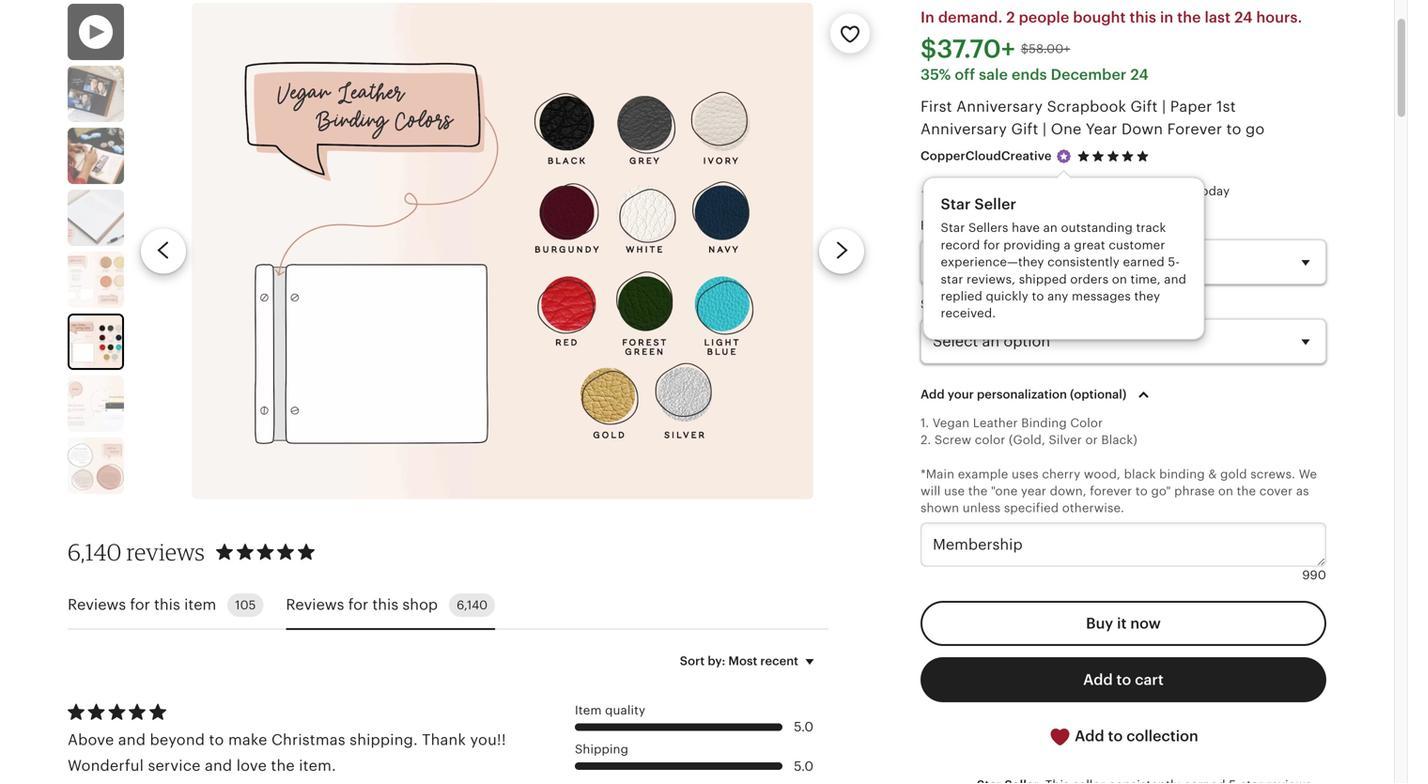 Task type: locate. For each thing, give the bounding box(es) containing it.
first anniversary scrapbook gift |  paper 1st anniversary gift | one year down forever to go
[[921, 98, 1265, 138]]

0 horizontal spatial reviews
[[68, 597, 126, 614]]

shipped
[[1019, 272, 1068, 286]]

for down 6,140 reviews
[[130, 597, 150, 614]]

1 vertical spatial 24
[[1131, 66, 1149, 83]]

0 horizontal spatial 6,140
[[68, 538, 122, 566]]

2 horizontal spatial for
[[984, 238, 1001, 252]]

1 vertical spatial on
[[1219, 485, 1234, 499]]

1 vertical spatial type
[[1063, 298, 1091, 312]]

1 vertical spatial it
[[1118, 615, 1127, 632]]

on down the gold
[[1219, 485, 1234, 499]]

1 vertical spatial &
[[1014, 298, 1022, 312]]

6,140 left reviews
[[68, 538, 122, 566]]

first anniversary scrapbook gift paper 1st anniversary gift image 4 image
[[68, 190, 124, 246]]

& left the gold
[[1209, 467, 1218, 482]]

this left item
[[154, 597, 180, 614]]

gift left one
[[1012, 121, 1039, 138]]

35%
[[921, 66, 952, 83]]

6,140 inside tab list
[[457, 599, 488, 613]]

star up record
[[941, 221, 966, 235]]

and inside star seller star sellers have an outstanding track record for providing a great customer experience—they consistently earned 5- star reviews, shipped orders on time, and replied quickly to any messages they received.
[[1165, 272, 1187, 286]]

to inside star seller star sellers have an outstanding track record for providing a great customer experience—they consistently earned 5- star reviews, shipped orders on time, and replied quickly to any messages they received.
[[1032, 289, 1045, 304]]

1 horizontal spatial paper
[[1171, 98, 1213, 115]]

0 horizontal spatial type
[[1032, 218, 1060, 233]]

the down the gold
[[1237, 485, 1257, 499]]

on up messages
[[1113, 272, 1128, 286]]

reviews for reviews for this item
[[68, 597, 126, 614]]

to left make
[[209, 732, 224, 749]]

an
[[1044, 221, 1058, 235]]

demand.
[[939, 9, 1003, 26]]

1 vertical spatial gift
[[1012, 121, 1039, 138]]

1 horizontal spatial &
[[1014, 298, 1022, 312]]

reviews for reviews for this shop
[[286, 597, 345, 614]]

december
[[1051, 66, 1127, 83]]

first anniversary scrapbook gift paper 1st anniversary gift image 5 image
[[68, 252, 124, 308]]

specified
[[1005, 502, 1059, 516]]

any
[[1048, 289, 1069, 304]]

0 vertical spatial 24
[[1235, 9, 1253, 26]]

books are bound using vegan leather binding available in black, grey, ivory, burgundy, white, navy, red, forest green, light blue, gold, or silver. image
[[192, 2, 814, 500], [70, 316, 122, 369]]

paper up forever
[[1171, 98, 1213, 115]]

type up providing
[[1032, 218, 1060, 233]]

and down the 5-
[[1165, 272, 1187, 286]]

0 vertical spatial 5.0
[[794, 720, 814, 735]]

a
[[1064, 238, 1071, 252]]

0 horizontal spatial for
[[130, 597, 150, 614]]

consistently
[[1048, 255, 1120, 269]]

it right buy
[[1118, 615, 1127, 632]]

1 horizontal spatial for
[[348, 597, 369, 614]]

0 vertical spatial and
[[1165, 272, 1187, 286]]

1 horizontal spatial on
[[1219, 485, 1234, 499]]

2 horizontal spatial &
[[1209, 467, 1218, 482]]

for up experience—they
[[984, 238, 1001, 252]]

2 star from the top
[[941, 221, 966, 235]]

for left shop
[[348, 597, 369, 614]]

anniversary down sale
[[957, 98, 1043, 115]]

add left "your"
[[921, 388, 945, 402]]

otherwise.
[[1063, 502, 1125, 516]]

& right quantity
[[1014, 298, 1022, 312]]

1 horizontal spatial |
[[1163, 98, 1167, 115]]

year
[[1086, 121, 1118, 138]]

star
[[941, 196, 971, 213], [941, 221, 966, 235]]

add inside dropdown button
[[921, 388, 945, 402]]

2 vertical spatial &
[[1209, 467, 1218, 482]]

1 vertical spatial add
[[1084, 672, 1113, 689]]

time,
[[1131, 272, 1161, 286]]

last
[[1205, 9, 1231, 26]]

example
[[958, 467, 1009, 482]]

0 horizontal spatial paper
[[1026, 298, 1060, 312]]

0 vertical spatial it
[[1050, 184, 1058, 199]]

sort
[[680, 654, 705, 669]]

messages
[[1072, 289, 1131, 304]]

2 reviews from the left
[[286, 597, 345, 614]]

0 horizontal spatial 24
[[1131, 66, 1149, 83]]

item
[[184, 597, 216, 614]]

buy it now
[[1087, 615, 1161, 632]]

first anniversary scrapbook gift paper 1st anniversary gift image 3 image
[[68, 128, 124, 184]]

the right in
[[1178, 9, 1202, 26]]

1 horizontal spatial type
[[1063, 298, 1091, 312]]

hours.
[[1257, 9, 1303, 26]]

the up unless
[[969, 485, 988, 499]]

0 horizontal spatial this
[[154, 597, 180, 614]]

0 horizontal spatial |
[[1043, 121, 1047, 138]]

add for add to cart
[[1084, 672, 1113, 689]]

1 vertical spatial 6,140
[[457, 599, 488, 613]]

to
[[1227, 121, 1242, 138], [1032, 289, 1045, 304], [1136, 485, 1148, 499], [1117, 672, 1132, 689], [1109, 728, 1123, 745], [209, 732, 224, 749]]

to down black
[[1136, 485, 1148, 499]]

gift up 'down'
[[1131, 98, 1158, 115]]

1 horizontal spatial gift
[[1131, 98, 1158, 115]]

wood
[[994, 218, 1028, 233]]

& right size
[[982, 218, 991, 233]]

replied
[[941, 289, 983, 304]]

year
[[1022, 485, 1047, 499]]

6,140 right shop
[[457, 599, 488, 613]]

0 horizontal spatial on
[[1113, 272, 1128, 286]]

1 horizontal spatial this
[[373, 597, 399, 614]]

this left in
[[1130, 9, 1157, 26]]

gift
[[1131, 98, 1158, 115], [1012, 121, 1039, 138]]

to down shipped
[[1032, 289, 1045, 304]]

5.0
[[794, 720, 814, 735], [794, 759, 814, 774]]

1 vertical spatial and
[[118, 732, 146, 749]]

2 vertical spatial and
[[205, 758, 232, 775]]

1 5.0 from the top
[[794, 720, 814, 735]]

1 horizontal spatial 24
[[1235, 9, 1253, 26]]

add down 'add to cart' button
[[1075, 728, 1105, 745]]

0 vertical spatial add
[[921, 388, 945, 402]]

2.
[[921, 433, 932, 447]]

reviews down 6,140 reviews
[[68, 597, 126, 614]]

shown
[[921, 502, 960, 516]]

vegan
[[933, 416, 970, 430]]

0 vertical spatial &
[[982, 218, 991, 233]]

1 horizontal spatial it
[[1118, 615, 1127, 632]]

paper down shipped
[[1026, 298, 1060, 312]]

type down orders
[[1063, 298, 1091, 312]]

star up size
[[941, 196, 971, 213]]

item quality
[[575, 704, 646, 718]]

reviews
[[126, 538, 205, 566]]

by
[[1061, 184, 1076, 199]]

0 vertical spatial paper
[[1171, 98, 1213, 115]]

your
[[948, 388, 974, 402]]

0 vertical spatial 6,140
[[68, 538, 122, 566]]

it left by
[[1050, 184, 1058, 199]]

2 horizontal spatial and
[[1165, 272, 1187, 286]]

add
[[921, 388, 945, 402], [1084, 672, 1113, 689], [1075, 728, 1105, 745]]

forever
[[1168, 121, 1223, 138]]

| left one
[[1043, 121, 1047, 138]]

and up wonderful
[[118, 732, 146, 749]]

(gold,
[[1009, 433, 1046, 447]]

on inside star seller star sellers have an outstanding track record for providing a great customer experience—they consistently earned 5- star reviews, shipped orders on time, and replied quickly to any messages they received.
[[1113, 272, 1128, 286]]

first
[[921, 98, 953, 115]]

1 vertical spatial |
[[1043, 121, 1047, 138]]

1 star from the top
[[941, 196, 971, 213]]

you!!
[[470, 732, 506, 749]]

| up 'down'
[[1163, 98, 1167, 115]]

star_seller image
[[1056, 148, 1073, 165]]

2 vertical spatial add
[[1075, 728, 1105, 745]]

above and beyond to make christmas shipping. thank you!! wonderful service and love the item.
[[68, 732, 506, 775]]

the
[[1178, 9, 1202, 26], [969, 485, 988, 499], [1237, 485, 1257, 499], [271, 758, 295, 775]]

1 vertical spatial paper
[[1026, 298, 1060, 312]]

gold
[[1221, 467, 1248, 482]]

*main
[[921, 467, 955, 482]]

off
[[955, 66, 976, 83]]

arrives soon! get it by
[[944, 184, 1079, 199]]

this left shop
[[373, 597, 399, 614]]

1 horizontal spatial 6,140
[[457, 599, 488, 613]]

star
[[941, 272, 964, 286]]

Add your personalization (optional) text field
[[921, 523, 1327, 567]]

990
[[1303, 569, 1327, 583]]

24 right last
[[1235, 9, 1253, 26]]

$37.70+ $58.00+
[[921, 34, 1071, 64]]

0 vertical spatial on
[[1113, 272, 1128, 286]]

love
[[237, 758, 267, 775]]

anniversary up coppercloudcreative link
[[921, 121, 1008, 138]]

the right the love
[[271, 758, 295, 775]]

|
[[1163, 98, 1167, 115], [1043, 121, 1047, 138]]

recent
[[761, 654, 799, 669]]

1 vertical spatial 5.0
[[794, 759, 814, 774]]

add left cart on the bottom right of page
[[1084, 672, 1113, 689]]

add to cart button
[[921, 658, 1327, 703]]

0 horizontal spatial gift
[[1012, 121, 1039, 138]]

earned
[[1124, 255, 1165, 269]]

tab list
[[68, 583, 829, 631]]

0 vertical spatial gift
[[1131, 98, 1158, 115]]

type
[[1032, 218, 1060, 233], [1063, 298, 1091, 312]]

great
[[1075, 238, 1106, 252]]

quickly
[[986, 289, 1029, 304]]

for
[[984, 238, 1001, 252], [130, 597, 150, 614], [348, 597, 369, 614]]

24 right the december
[[1131, 66, 1149, 83]]

on inside *main example uses cherry wood, black binding & gold screws. we will use the "one year down, forever to go" phrase on the cover as shown unless specified otherwise.
[[1219, 485, 1234, 499]]

this for reviews for this item
[[154, 597, 180, 614]]

2 5.0 from the top
[[794, 759, 814, 774]]

0 vertical spatial type
[[1032, 218, 1060, 233]]

for for reviews for this item
[[130, 597, 150, 614]]

0 horizontal spatial and
[[118, 732, 146, 749]]

reviews right 105 in the left bottom of the page
[[286, 597, 345, 614]]

one
[[1051, 121, 1082, 138]]

in
[[921, 9, 935, 26]]

to left go at right top
[[1227, 121, 1242, 138]]

1 horizontal spatial reviews
[[286, 597, 345, 614]]

sort by: most recent
[[680, 654, 799, 669]]

customer
[[1109, 238, 1166, 252]]

we
[[1300, 467, 1318, 482]]

in
[[1161, 9, 1174, 26]]

0 horizontal spatial &
[[982, 218, 991, 233]]

to left collection
[[1109, 728, 1123, 745]]

1 reviews from the left
[[68, 597, 126, 614]]

0 horizontal spatial books are bound using vegan leather binding available in black, grey, ivory, burgundy, white, navy, red, forest green, light blue, gold, or silver. image
[[70, 316, 122, 369]]

1 vertical spatial star
[[941, 221, 966, 235]]

0 vertical spatial star
[[941, 196, 971, 213]]

and left the love
[[205, 758, 232, 775]]

(optional)
[[1071, 388, 1127, 402]]



Task type: describe. For each thing, give the bounding box(es) containing it.
wonderful
[[68, 758, 144, 775]]

to inside *main example uses cherry wood, black binding & gold screws. we will use the "one year down, forever to go" phrase on the cover as shown unless specified otherwise.
[[1136, 485, 1148, 499]]

& for quantity
[[1014, 298, 1022, 312]]

6,140 reviews
[[68, 538, 205, 566]]

item
[[575, 704, 602, 718]]

to inside above and beyond to make christmas shipping. thank you!! wonderful service and love the item.
[[209, 732, 224, 749]]

add your personalization (optional)
[[921, 388, 1127, 402]]

arrives
[[944, 184, 985, 199]]

shipping.
[[350, 732, 418, 749]]

sheet
[[921, 298, 956, 312]]

will
[[921, 485, 941, 499]]

add for add your personalization (optional)
[[921, 388, 945, 402]]

5.0 for item quality
[[794, 720, 814, 735]]

wood,
[[1084, 467, 1121, 482]]

star seller tooltip
[[923, 173, 1205, 340]]

guest books include one of 2 paper types. all paper is archival quality and will not yellow or fade over time. standard 28lb paper is white, or 65lb cardstock is available in white, black, or cream colors. image
[[68, 376, 124, 432]]

reviews for this shop
[[286, 597, 438, 614]]

it inside button
[[1118, 615, 1127, 632]]

1 vertical spatial anniversary
[[921, 121, 1008, 138]]

ends
[[1012, 66, 1048, 83]]

unless
[[963, 502, 1001, 516]]

forever
[[1090, 485, 1133, 499]]

add for add to collection
[[1075, 728, 1105, 745]]

above
[[68, 732, 114, 749]]

received.
[[941, 307, 996, 321]]

the inside above and beyond to make christmas shipping. thank you!! wonderful service and love the item.
[[271, 758, 295, 775]]

color
[[975, 433, 1006, 447]]

5-
[[1169, 255, 1180, 269]]

sheet quantity & paper type
[[921, 298, 1095, 312]]

first anniversary scrapbook gift paper 1st anniversary gift image 8 image
[[68, 438, 124, 494]]

paper inside first anniversary scrapbook gift |  paper 1st anniversary gift | one year down forever to go
[[1171, 98, 1213, 115]]

sort by: most recent button
[[666, 642, 836, 681]]

down
[[1122, 121, 1164, 138]]

cover
[[1260, 485, 1294, 499]]

if
[[1125, 184, 1133, 199]]

as
[[1297, 485, 1310, 499]]

sale
[[979, 66, 1009, 83]]

0 horizontal spatial it
[[1050, 184, 1058, 199]]

for for reviews for this shop
[[348, 597, 369, 614]]

most
[[729, 654, 758, 669]]

buy it now button
[[921, 601, 1327, 646]]

close-up of interior of first anniversary wedding album, featuring photos attached to archival black paper and messages written alongside. image
[[68, 66, 124, 122]]

$58.00+
[[1021, 42, 1071, 56]]

shipping
[[575, 743, 629, 757]]

105
[[235, 599, 256, 613]]

this for reviews for this shop
[[373, 597, 399, 614]]

coppercloudcreative
[[921, 149, 1052, 163]]

quality
[[605, 704, 646, 718]]

seller
[[975, 196, 1017, 213]]

phrase
[[1175, 485, 1215, 499]]

they
[[1135, 289, 1161, 304]]

order
[[1161, 184, 1194, 199]]

2 horizontal spatial this
[[1130, 9, 1157, 26]]

make
[[228, 732, 267, 749]]

1 horizontal spatial and
[[205, 758, 232, 775]]

$37.70+
[[921, 34, 1016, 64]]

collection
[[1127, 728, 1199, 745]]

item.
[[299, 758, 336, 775]]

type for paper
[[1063, 298, 1091, 312]]

cart
[[1136, 672, 1164, 689]]

35% off sale ends december 24
[[921, 66, 1149, 83]]

or
[[1086, 433, 1099, 447]]

sellers
[[969, 221, 1009, 235]]

use
[[945, 485, 965, 499]]

have
[[1012, 221, 1040, 235]]

book
[[921, 218, 951, 233]]

6,140 for 6,140
[[457, 599, 488, 613]]

1 horizontal spatial books are bound using vegan leather binding available in black, grey, ivory, burgundy, white, navy, red, forest green, light blue, gold, or silver. image
[[192, 2, 814, 500]]

5.0 for shipping
[[794, 759, 814, 774]]

buy
[[1087, 615, 1114, 632]]

you
[[1136, 184, 1158, 199]]

screw
[[935, 433, 972, 447]]

6,140 for 6,140 reviews
[[68, 538, 122, 566]]

down,
[[1050, 485, 1087, 499]]

2
[[1007, 9, 1016, 26]]

people
[[1019, 9, 1070, 26]]

add to cart
[[1084, 672, 1164, 689]]

record
[[941, 238, 981, 252]]

binding
[[1022, 416, 1067, 430]]

0 vertical spatial |
[[1163, 98, 1167, 115]]

to inside first anniversary scrapbook gift |  paper 1st anniversary gift | one year down forever to go
[[1227, 121, 1242, 138]]

add to collection button
[[921, 714, 1327, 760]]

"one
[[991, 485, 1018, 499]]

christmas
[[272, 732, 346, 749]]

star seller star sellers have an outstanding track record for providing a great customer experience—they consistently earned 5- star reviews, shipped orders on time, and replied quickly to any messages they received.
[[941, 196, 1187, 321]]

*main example uses cherry wood, black binding & gold screws. we will use the "one year down, forever to go" phrase on the cover as shown unless specified otherwise.
[[921, 467, 1318, 516]]

color
[[1071, 416, 1104, 430]]

& for size
[[982, 218, 991, 233]]

1st
[[1217, 98, 1237, 115]]

binding
[[1160, 467, 1206, 482]]

outstanding
[[1062, 221, 1133, 235]]

to left cart on the bottom right of page
[[1117, 672, 1132, 689]]

service
[[148, 758, 201, 775]]

by:
[[708, 654, 726, 669]]

black
[[1125, 467, 1157, 482]]

providing
[[1004, 238, 1061, 252]]

soon! get
[[989, 184, 1046, 199]]

add to collection
[[1072, 728, 1199, 745]]

& inside *main example uses cherry wood, black binding & gold screws. we will use the "one year down, forever to go" phrase on the cover as shown unless specified otherwise.
[[1209, 467, 1218, 482]]

black)
[[1102, 433, 1138, 447]]

0 vertical spatial anniversary
[[957, 98, 1043, 115]]

experience—they
[[941, 255, 1045, 269]]

type for wood
[[1032, 218, 1060, 233]]

tab list containing reviews for this item
[[68, 583, 829, 631]]

reviews,
[[967, 272, 1016, 286]]

track
[[1137, 221, 1167, 235]]

for inside star seller star sellers have an outstanding track record for providing a great customer experience—they consistently earned 5- star reviews, shipped orders on time, and replied quickly to any messages they received.
[[984, 238, 1001, 252]]



Task type: vqa. For each thing, say whether or not it's contained in the screenshot.
1st is from left
no



